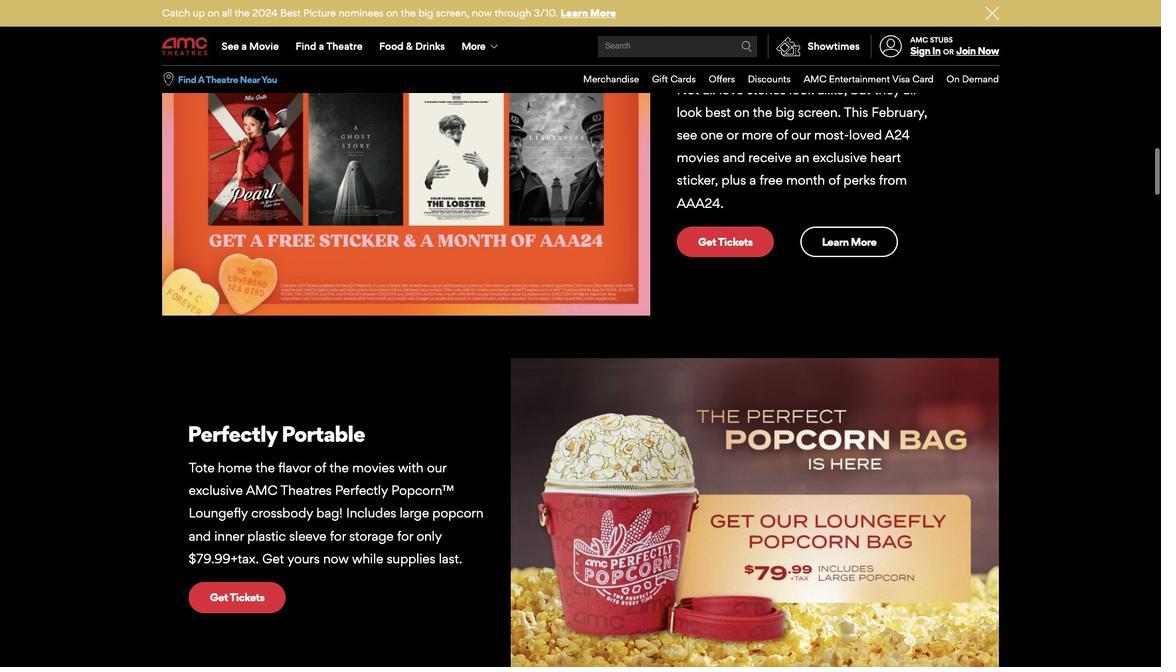 Task type: locate. For each thing, give the bounding box(es) containing it.
they
[[874, 81, 900, 97]]

1 horizontal spatial look
[[789, 81, 815, 97]]

&
[[841, 17, 856, 44], [406, 40, 413, 52]]

0 horizontal spatial tickets
[[230, 591, 265, 604]]

a24 lovers image
[[162, 0, 650, 315]]

now left while
[[323, 551, 349, 567]]

find down picture
[[296, 40, 316, 52]]

up
[[193, 7, 205, 19]]

all right they
[[904, 81, 917, 97]]

2 vertical spatial amc
[[246, 483, 278, 498]]

get down plastic
[[262, 551, 284, 567]]

1 horizontal spatial of
[[776, 127, 788, 143]]

and up plus
[[723, 150, 745, 166]]

1 horizontal spatial a
[[319, 40, 324, 52]]

amc
[[911, 35, 928, 44], [804, 73, 827, 84], [246, 483, 278, 498]]

get tickets link
[[677, 226, 774, 257], [189, 582, 286, 613]]

amc down showtimes link
[[804, 73, 827, 84]]

all right not on the right of page
[[703, 81, 716, 97]]

0 vertical spatial get tickets link
[[677, 226, 774, 257]]

1 horizontal spatial perfectly
[[335, 483, 388, 498]]

1 vertical spatial look
[[677, 104, 702, 120]]

and
[[723, 150, 745, 166], [189, 528, 211, 544]]

perks
[[844, 172, 876, 188]]

0 horizontal spatial theatre
[[206, 74, 238, 85]]

find a theatre
[[296, 40, 363, 52]]

all right up
[[222, 7, 232, 19]]

a right see
[[242, 40, 247, 52]]

movies inside not all love stories look alike, but they all look best on the big screen. this february, see one or more of our most-loved a24 movies and receive an exclusive heart sticker, plus a free month of perks from aaa24.
[[677, 150, 720, 166]]

stories
[[747, 81, 786, 97]]

valentine
[[746, 17, 838, 44]]

theatre for a
[[326, 40, 363, 52]]

find a theatre near you button
[[178, 73, 277, 86]]

food
[[379, 40, 404, 52]]

get
[[859, 17, 896, 44], [698, 235, 716, 248], [262, 551, 284, 567], [210, 591, 228, 604]]

0 horizontal spatial more
[[462, 40, 485, 52]]

movies up sticker, at right top
[[677, 150, 720, 166]]

perfectly up home
[[188, 420, 278, 447]]

join now button
[[957, 45, 999, 57]]

1 for from the left
[[330, 528, 346, 544]]

0 horizontal spatial or
[[727, 127, 739, 143]]

love
[[719, 81, 744, 97]]

1 vertical spatial perfectly
[[335, 483, 388, 498]]

0 vertical spatial movies
[[677, 150, 720, 166]]

and down loungefly
[[189, 528, 211, 544]]

menu containing more
[[162, 28, 999, 65]]

storage
[[349, 528, 394, 544]]

1 horizontal spatial &
[[841, 17, 856, 44]]

sign in or join amc stubs element
[[871, 28, 999, 65]]

& right the food
[[406, 40, 413, 52]]

learn more link
[[561, 7, 616, 19], [801, 226, 898, 257]]

for down bag!
[[330, 528, 346, 544]]

a left free
[[750, 172, 756, 188]]

0 horizontal spatial for
[[330, 528, 346, 544]]

drinks
[[415, 40, 445, 52]]

includes
[[346, 505, 396, 521]]

amc inside amc entertainment visa card link
[[804, 73, 827, 84]]

catch
[[162, 7, 190, 19]]

theatre
[[326, 40, 363, 52], [206, 74, 238, 85]]

merchandise link
[[570, 66, 639, 93]]

big left screen,
[[419, 7, 433, 19]]

gifts
[[742, 42, 790, 69]]

plastic
[[247, 528, 286, 544]]

big inside not all love stories look alike, but they all look best on the big screen. this february, see one or more of our most-loved a24 movies and receive an exclusive heart sticker, plus a free month of perks from aaa24.
[[776, 104, 795, 120]]

of
[[776, 127, 788, 143], [829, 172, 841, 188], [314, 460, 326, 476]]

0 vertical spatial big
[[419, 7, 433, 19]]

2 horizontal spatial a
[[750, 172, 756, 188]]

sign in button
[[911, 45, 941, 57]]

join
[[957, 45, 976, 57]]

1 horizontal spatial now
[[472, 7, 492, 19]]

our right 'with'
[[427, 460, 447, 476]]

1 vertical spatial menu
[[570, 66, 999, 93]]

free
[[760, 172, 783, 188]]

2 horizontal spatial more
[[851, 235, 877, 248]]

of left perks
[[829, 172, 841, 188]]

get tickets down $79.99+tax.
[[210, 591, 265, 604]]

0 horizontal spatial &
[[406, 40, 413, 52]]

0 horizontal spatial look
[[677, 104, 702, 120]]

1 horizontal spatial get tickets
[[698, 235, 753, 248]]

0 vertical spatial find
[[296, 40, 316, 52]]

theatre inside button
[[206, 74, 238, 85]]

0 vertical spatial exclusive
[[813, 150, 867, 166]]

now right screen,
[[472, 7, 492, 19]]

get tickets link down aaa24.
[[677, 226, 774, 257]]

1 horizontal spatial amc
[[804, 73, 827, 84]]

1 vertical spatial exclusive
[[189, 483, 243, 498]]

find a theatre near you
[[178, 74, 277, 85]]

1 horizontal spatial find
[[296, 40, 316, 52]]

a down picture
[[319, 40, 324, 52]]

0 vertical spatial menu
[[162, 28, 999, 65]]

of right more
[[776, 127, 788, 143]]

0 vertical spatial tickets
[[718, 235, 753, 248]]

movies left 'with'
[[352, 460, 395, 476]]

learn down perks
[[822, 235, 849, 248]]

0 horizontal spatial and
[[189, 528, 211, 544]]

1 horizontal spatial learn
[[822, 235, 849, 248]]

tote home the flavor of the movies with our exclusive amc theatres perfectly popcorn™ loungefly crossbody bag! includes large popcorn and inner plastic sleeve for storage for only $79.99+tax. get yours now while supplies last.
[[189, 460, 484, 567]]

0 vertical spatial learn
[[561, 7, 588, 19]]

see
[[677, 127, 697, 143]]

0 vertical spatial or
[[943, 47, 954, 57]]

our
[[792, 127, 811, 143], [427, 460, 447, 476]]

demand
[[962, 73, 999, 84]]

supplies
[[387, 551, 436, 567]]

1 vertical spatial tickets
[[230, 591, 265, 604]]

0 horizontal spatial get tickets link
[[189, 582, 286, 613]]

loved
[[849, 127, 882, 143]]

the down the stories
[[753, 104, 773, 120]]

perfectly up includes
[[335, 483, 388, 498]]

1 vertical spatial more
[[462, 40, 485, 52]]

1 vertical spatial and
[[189, 528, 211, 544]]

exclusive inside tote home the flavor of the movies with our exclusive amc theatres perfectly popcorn™ loungefly crossbody bag! includes large popcorn and inner plastic sleeve for storage for only $79.99+tax. get yours now while supplies last.
[[189, 483, 243, 498]]

discounts link
[[735, 66, 791, 93]]

0 horizontal spatial amc
[[246, 483, 278, 498]]

screen.
[[798, 104, 841, 120]]

the
[[235, 7, 250, 19], [401, 7, 416, 19], [753, 104, 773, 120], [256, 460, 275, 476], [330, 460, 349, 476]]

get tickets for be our valentine & get sweet gifts
[[698, 235, 753, 248]]

the left flavor
[[256, 460, 275, 476]]

all
[[222, 7, 232, 19], [703, 81, 716, 97], [904, 81, 917, 97]]

showtimes image
[[769, 35, 808, 58]]

1 horizontal spatial learn more link
[[801, 226, 898, 257]]

1 horizontal spatial get tickets link
[[677, 226, 774, 257]]

and inside not all love stories look alike, but they all look best on the big screen. this february, see one or more of our most-loved a24 movies and receive an exclusive heart sticker, plus a free month of perks from aaa24.
[[723, 150, 745, 166]]

tickets for perfectly portable
[[230, 591, 265, 604]]

menu
[[162, 28, 999, 65], [570, 66, 999, 93]]

user profile image
[[872, 35, 910, 58]]

or right the one
[[727, 127, 739, 143]]

a
[[242, 40, 247, 52], [319, 40, 324, 52], [750, 172, 756, 188]]

or right in
[[943, 47, 954, 57]]

large
[[400, 505, 429, 521]]

2 vertical spatial of
[[314, 460, 326, 476]]

2 horizontal spatial of
[[829, 172, 841, 188]]

portable
[[282, 420, 365, 447]]

find for find a theatre near you
[[178, 74, 196, 85]]

1 horizontal spatial theatre
[[326, 40, 363, 52]]

1 vertical spatial theatre
[[206, 74, 238, 85]]

cards
[[671, 73, 696, 84]]

more down screen,
[[462, 40, 485, 52]]

1 horizontal spatial our
[[792, 127, 811, 143]]

on right the "best"
[[734, 104, 750, 120]]

find left a
[[178, 74, 196, 85]]

menu down showtimes image
[[570, 66, 999, 93]]

a
[[198, 74, 204, 85]]

get inside tote home the flavor of the movies with our exclusive amc theatres perfectly popcorn™ loungefly crossbody bag! includes large popcorn and inner plastic sleeve for storage for only $79.99+tax. get yours now while supplies last.
[[262, 551, 284, 567]]

search the AMC website text field
[[603, 42, 742, 51]]

picture
[[303, 7, 336, 19]]

0 horizontal spatial find
[[178, 74, 196, 85]]

1 horizontal spatial and
[[723, 150, 745, 166]]

not
[[677, 81, 700, 97]]

perfectly
[[188, 420, 278, 447], [335, 483, 388, 498]]

1 horizontal spatial exclusive
[[813, 150, 867, 166]]

on
[[208, 7, 219, 19], [386, 7, 398, 19], [734, 104, 750, 120]]

from
[[879, 172, 907, 188]]

card
[[913, 73, 934, 84]]

2024
[[252, 7, 278, 19]]

learn right 3/10.
[[561, 7, 588, 19]]

big down the stories
[[776, 104, 795, 120]]

0 vertical spatial now
[[472, 7, 492, 19]]

2 horizontal spatial on
[[734, 104, 750, 120]]

now inside tote home the flavor of the movies with our exclusive amc theatres perfectly popcorn™ loungefly crossbody bag! includes large popcorn and inner plastic sleeve for storage for only $79.99+tax. get yours now while supplies last.
[[323, 551, 349, 567]]

1 vertical spatial learn
[[822, 235, 849, 248]]

0 vertical spatial look
[[789, 81, 815, 97]]

1 vertical spatial get tickets link
[[189, 582, 286, 613]]

0 horizontal spatial movies
[[352, 460, 395, 476]]

look
[[789, 81, 815, 97], [677, 104, 702, 120]]

theatre for a
[[206, 74, 238, 85]]

learn more link right 3/10.
[[561, 7, 616, 19]]

1 vertical spatial our
[[427, 460, 447, 476]]

& left user profile "image"
[[841, 17, 856, 44]]

our up an
[[792, 127, 811, 143]]

1 vertical spatial find
[[178, 74, 196, 85]]

1 vertical spatial now
[[323, 551, 349, 567]]

1 vertical spatial of
[[829, 172, 841, 188]]

more right 3/10.
[[590, 7, 616, 19]]

0 vertical spatial theatre
[[326, 40, 363, 52]]

look up screen.
[[789, 81, 815, 97]]

get tickets down aaa24.
[[698, 235, 753, 248]]

theatre down nominees
[[326, 40, 363, 52]]

big
[[419, 7, 433, 19], [776, 104, 795, 120]]

0 vertical spatial our
[[792, 127, 811, 143]]

1 horizontal spatial for
[[397, 528, 413, 544]]

exclusive down most-
[[813, 150, 867, 166]]

or
[[943, 47, 954, 57], [727, 127, 739, 143]]

amc inside tote home the flavor of the movies with our exclusive amc theatres perfectly popcorn™ loungefly crossbody bag! includes large popcorn and inner plastic sleeve for storage for only $79.99+tax. get yours now while supplies last.
[[246, 483, 278, 498]]

get tickets
[[698, 235, 753, 248], [210, 591, 265, 604]]

2 horizontal spatial amc
[[911, 35, 928, 44]]

0 horizontal spatial on
[[208, 7, 219, 19]]

1 vertical spatial learn more link
[[801, 226, 898, 257]]

tickets down aaa24.
[[718, 235, 753, 248]]

of right flavor
[[314, 460, 326, 476]]

0 horizontal spatial of
[[314, 460, 326, 476]]

1 vertical spatial movies
[[352, 460, 395, 476]]

look down not on the right of page
[[677, 104, 702, 120]]

get up amc entertainment visa card on the right top of the page
[[859, 17, 896, 44]]

the inside not all love stories look alike, but they all look best on the big screen. this february, see one or more of our most-loved a24 movies and receive an exclusive heart sticker, plus a free month of perks from aaa24.
[[753, 104, 773, 120]]

2 horizontal spatial all
[[904, 81, 917, 97]]

popcorn™
[[391, 483, 454, 498]]

month
[[786, 172, 825, 188]]

1 vertical spatial amc
[[804, 73, 827, 84]]

the up food & drinks
[[401, 7, 416, 19]]

find
[[296, 40, 316, 52], [178, 74, 196, 85]]

amc up sign
[[911, 35, 928, 44]]

get tickets link for be our valentine & get sweet gifts
[[677, 226, 774, 257]]

0 vertical spatial of
[[776, 127, 788, 143]]

1 vertical spatial or
[[727, 127, 739, 143]]

on right up
[[208, 7, 219, 19]]

submit search icon image
[[742, 41, 752, 52]]

1 vertical spatial get tickets
[[210, 591, 265, 604]]

1 horizontal spatial tickets
[[718, 235, 753, 248]]

learn more link down perks
[[801, 226, 898, 257]]

menu up merchandise link on the top of page
[[162, 28, 999, 65]]

merchandise
[[583, 73, 639, 84]]

0 horizontal spatial all
[[222, 7, 232, 19]]

on right nominees
[[386, 7, 398, 19]]

exclusive up loungefly
[[189, 483, 243, 498]]

for up supplies
[[397, 528, 413, 544]]

0 horizontal spatial a
[[242, 40, 247, 52]]

while
[[352, 551, 384, 567]]

1 horizontal spatial movies
[[677, 150, 720, 166]]

3/10.
[[534, 7, 558, 19]]

tickets for be our valentine & get sweet gifts
[[718, 235, 753, 248]]

find inside button
[[178, 74, 196, 85]]

0 vertical spatial learn more link
[[561, 7, 616, 19]]

get inside the be our valentine & get sweet gifts
[[859, 17, 896, 44]]

0 vertical spatial amc
[[911, 35, 928, 44]]

now
[[472, 7, 492, 19], [323, 551, 349, 567]]

this
[[844, 104, 868, 120]]

1 horizontal spatial or
[[943, 47, 954, 57]]

0 horizontal spatial get tickets
[[210, 591, 265, 604]]

theatre right a
[[206, 74, 238, 85]]

amc logo image
[[162, 37, 209, 56], [162, 37, 209, 56]]

0 vertical spatial more
[[590, 7, 616, 19]]

tickets
[[718, 235, 753, 248], [230, 591, 265, 604]]

1 horizontal spatial big
[[776, 104, 795, 120]]

1 vertical spatial big
[[776, 104, 795, 120]]

0 horizontal spatial exclusive
[[189, 483, 243, 498]]

0 horizontal spatial perfectly
[[188, 420, 278, 447]]

tickets down $79.99+tax.
[[230, 591, 265, 604]]

0 vertical spatial perfectly
[[188, 420, 278, 447]]

movies
[[677, 150, 720, 166], [352, 460, 395, 476]]

more down perks
[[851, 235, 877, 248]]

0 horizontal spatial our
[[427, 460, 447, 476]]

sweet
[[676, 42, 738, 69]]

perfectly portable
[[188, 420, 365, 447]]

0 vertical spatial and
[[723, 150, 745, 166]]

0 horizontal spatial now
[[323, 551, 349, 567]]

amc up "crossbody"
[[246, 483, 278, 498]]

find inside 'menu'
[[296, 40, 316, 52]]

entertainment
[[829, 73, 890, 84]]

amc inside "amc stubs sign in or join now"
[[911, 35, 928, 44]]

get tickets link down $79.99+tax.
[[189, 582, 286, 613]]

a for movie
[[242, 40, 247, 52]]

amc stubs sign in or join now
[[911, 35, 999, 57]]

0 vertical spatial get tickets
[[698, 235, 753, 248]]

for
[[330, 528, 346, 544], [397, 528, 413, 544]]



Task type: vqa. For each thing, say whether or not it's contained in the screenshot.
flavor
yes



Task type: describe. For each thing, give the bounding box(es) containing it.
get tickets link for perfectly portable
[[189, 582, 286, 613]]

& inside 'menu'
[[406, 40, 413, 52]]

a for theatre
[[319, 40, 324, 52]]

of inside tote home the flavor of the movies with our exclusive amc theatres perfectly popcorn™ loungefly crossbody bag! includes large popcorn and inner plastic sleeve for storage for only $79.99+tax. get yours now while supplies last.
[[314, 460, 326, 476]]

get tickets for perfectly portable
[[210, 591, 265, 604]]

amc for sign
[[911, 35, 928, 44]]

gift cards
[[652, 73, 696, 84]]

screen,
[[436, 7, 470, 19]]

through
[[495, 7, 532, 19]]

gift cards link
[[639, 66, 696, 93]]

1 horizontal spatial on
[[386, 7, 398, 19]]

last.
[[439, 551, 462, 567]]

amc entertainment visa card
[[804, 73, 934, 84]]

food & drinks link
[[371, 28, 453, 65]]

on
[[947, 73, 960, 84]]

heart
[[871, 150, 901, 166]]

on demand
[[947, 73, 999, 84]]

on demand link
[[934, 66, 999, 93]]

tote
[[189, 460, 215, 476]]

an
[[795, 150, 810, 166]]

perfectly inside tote home the flavor of the movies with our exclusive amc theatres perfectly popcorn™ loungefly crossbody bag! includes large popcorn and inner plastic sleeve for storage for only $79.99+tax. get yours now while supplies last.
[[335, 483, 388, 498]]

aaa24.
[[677, 195, 724, 211]]

or inside "amc stubs sign in or join now"
[[943, 47, 954, 57]]

catch up on all the 2024 best picture nominees on the big screen, now through 3/10. learn more
[[162, 7, 616, 19]]

stubs
[[930, 35, 953, 44]]

but
[[851, 81, 871, 97]]

nominees
[[339, 7, 384, 19]]

home
[[218, 460, 252, 476]]

cookie consent banner dialog
[[0, 631, 1161, 667]]

1 horizontal spatial all
[[703, 81, 716, 97]]

and inside tote home the flavor of the movies with our exclusive amc theatres perfectly popcorn™ loungefly crossbody bag! includes large popcorn and inner plastic sleeve for storage for only $79.99+tax. get yours now while supplies last.
[[189, 528, 211, 544]]

yours
[[287, 551, 320, 567]]

offers link
[[696, 66, 735, 93]]

amc for visa
[[804, 73, 827, 84]]

the left 2024
[[235, 7, 250, 19]]

get down $79.99+tax.
[[210, 591, 228, 604]]

find for find a theatre
[[296, 40, 316, 52]]

flavor
[[278, 460, 311, 476]]

be
[[676, 17, 702, 44]]

2 vertical spatial more
[[851, 235, 877, 248]]

more button
[[453, 28, 509, 65]]

a inside not all love stories look alike, but they all look best on the big screen. this february, see one or more of our most-loved a24 movies and receive an exclusive heart sticker, plus a free month of perks from aaa24.
[[750, 172, 756, 188]]

get down aaa24.
[[698, 235, 716, 248]]

inner
[[214, 528, 244, 544]]

offers
[[709, 73, 735, 84]]

see a movie link
[[213, 28, 287, 65]]

only
[[417, 528, 442, 544]]

discounts
[[748, 73, 791, 84]]

theatres
[[281, 483, 332, 498]]

more
[[742, 127, 773, 143]]

popcorn
[[433, 505, 484, 521]]

with
[[398, 460, 424, 476]]

showtimes link
[[768, 35, 860, 58]]

more inside button
[[462, 40, 485, 52]]

our inside not all love stories look alike, but they all look best on the big screen. this february, see one or more of our most-loved a24 movies and receive an exclusive heart sticker, plus a free month of perks from aaa24.
[[792, 127, 811, 143]]

2 for from the left
[[397, 528, 413, 544]]

sticker,
[[677, 172, 718, 188]]

$79.99+tax.
[[189, 551, 259, 567]]

not all love stories look alike, but they all look best on the big screen. this february, see one or more of our most-loved a24 movies and receive an exclusive heart sticker, plus a free month of perks from aaa24.
[[677, 81, 928, 211]]

february,
[[872, 104, 928, 120]]

be our valentine & get sweet gifts
[[676, 17, 896, 69]]

in
[[933, 45, 941, 57]]

our inside tote home the flavor of the movies with our exclusive amc theatres perfectly popcorn™ loungefly crossbody bag! includes large popcorn and inner plastic sleeve for storage for only $79.99+tax. get yours now while supplies last.
[[427, 460, 447, 476]]

on inside not all love stories look alike, but they all look best on the big screen. this february, see one or more of our most-loved a24 movies and receive an exclusive heart sticker, plus a free month of perks from aaa24.
[[734, 104, 750, 120]]

receive
[[749, 150, 792, 166]]

movies inside tote home the flavor of the movies with our exclusive amc theatres perfectly popcorn™ loungefly crossbody bag! includes large popcorn and inner plastic sleeve for storage for only $79.99+tax. get yours now while supplies last.
[[352, 460, 395, 476]]

food & drinks
[[379, 40, 445, 52]]

exclusive inside not all love stories look alike, but they all look best on the big screen. this february, see one or more of our most-loved a24 movies and receive an exclusive heart sticker, plus a free month of perks from aaa24.
[[813, 150, 867, 166]]

see a movie
[[222, 40, 279, 52]]

the down portable
[[330, 460, 349, 476]]

menu containing merchandise
[[570, 66, 999, 93]]

& inside the be our valentine & get sweet gifts
[[841, 17, 856, 44]]

see
[[222, 40, 239, 52]]

visa
[[892, 73, 910, 84]]

alike,
[[818, 81, 848, 97]]

gift
[[652, 73, 668, 84]]

sleeve
[[289, 528, 327, 544]]

learn more
[[822, 235, 877, 248]]

near
[[240, 74, 260, 85]]

amc entertainment visa card link
[[791, 66, 934, 93]]

0 horizontal spatial big
[[419, 7, 433, 19]]

one
[[701, 127, 723, 143]]

or inside not all love stories look alike, but they all look best on the big screen. this february, see one or more of our most-loved a24 movies and receive an exclusive heart sticker, plus a free month of perks from aaa24.
[[727, 127, 739, 143]]

0 horizontal spatial learn more link
[[561, 7, 616, 19]]

bag!
[[317, 505, 343, 521]]

a24
[[885, 127, 910, 143]]

best
[[280, 7, 301, 19]]

most-
[[814, 127, 849, 143]]

0 horizontal spatial learn
[[561, 7, 588, 19]]

sign
[[911, 45, 931, 57]]

movie
[[249, 40, 279, 52]]

our
[[706, 17, 742, 44]]

crossbody
[[251, 505, 313, 521]]

find a theatre link
[[287, 28, 371, 65]]

you
[[261, 74, 277, 85]]

plus
[[722, 172, 746, 188]]

1 horizontal spatial more
[[590, 7, 616, 19]]

loungefly
[[189, 505, 248, 521]]



